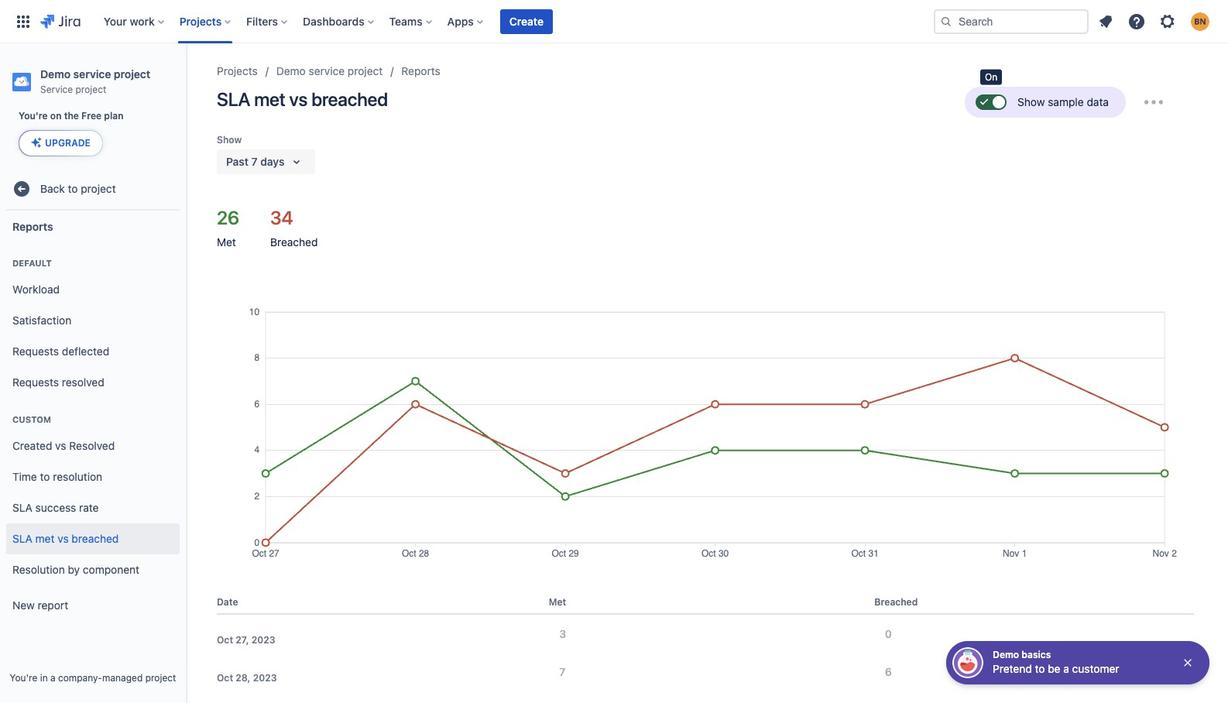 Task type: vqa. For each thing, say whether or not it's contained in the screenshot.
Time to resolution link
yes



Task type: describe. For each thing, give the bounding box(es) containing it.
sla met vs breached inside custom group
[[12, 532, 119, 545]]

banner containing your work
[[0, 0, 1229, 43]]

resolution
[[12, 563, 65, 576]]

success
[[35, 501, 76, 514]]

time to resolution link
[[6, 462, 180, 493]]

oct 28, 2023
[[217, 672, 277, 684]]

date
[[217, 596, 238, 608]]

you're on the free plan
[[19, 110, 124, 122]]

0 vertical spatial breached
[[312, 88, 388, 110]]

on
[[50, 110, 62, 122]]

report
[[38, 599, 68, 612]]

pretend
[[993, 663, 1033, 676]]

1 horizontal spatial met
[[254, 88, 286, 110]]

deflected
[[62, 345, 109, 358]]

7
[[252, 155, 258, 168]]

sla for the sla met vs breached link
[[12, 532, 32, 545]]

demo for demo basics pretend to be a customer
[[993, 649, 1020, 661]]

past
[[226, 155, 249, 168]]

close image
[[1182, 657, 1195, 669]]

days
[[261, 155, 285, 168]]

your work
[[104, 14, 155, 28]]

upgrade
[[45, 137, 91, 149]]

company-
[[58, 673, 102, 684]]

past 7 days button
[[217, 150, 316, 174]]

sla success rate
[[12, 501, 99, 514]]

in
[[40, 673, 48, 684]]

project for demo service project
[[348, 64, 383, 77]]

resolution by component link
[[6, 555, 180, 586]]

show for show sample data
[[1018, 95, 1046, 108]]

plan
[[104, 110, 124, 122]]

appswitcher icon image
[[14, 12, 33, 31]]

help image
[[1128, 12, 1147, 31]]

breached inside custom group
[[72, 532, 119, 545]]

show for show
[[217, 134, 242, 146]]

demo service project service project
[[40, 67, 151, 95]]

demo for demo service project service project
[[40, 67, 71, 81]]

resolved
[[69, 439, 115, 452]]

1 vertical spatial reports
[[12, 220, 53, 233]]

0 horizontal spatial a
[[50, 673, 56, 684]]

time
[[12, 470, 37, 483]]

new report
[[12, 599, 68, 612]]

back
[[40, 182, 65, 195]]

requests resolved link
[[6, 367, 180, 398]]

the
[[64, 110, 79, 122]]

custom group
[[6, 398, 180, 590]]

project for back to project
[[81, 182, 116, 195]]

projects for projects link
[[217, 64, 258, 77]]

satisfaction link
[[6, 305, 180, 336]]

resolution by component
[[12, 563, 140, 576]]

0 vertical spatial vs
[[289, 88, 308, 110]]

reports link
[[402, 62, 441, 81]]

your
[[104, 14, 127, 28]]

service
[[40, 84, 73, 95]]

workload
[[12, 283, 60, 296]]

work
[[130, 14, 155, 28]]

show sample data
[[1018, 95, 1110, 108]]

service for demo service project service project
[[73, 67, 111, 81]]

basics
[[1022, 649, 1052, 661]]

1 vertical spatial breached
[[875, 596, 918, 608]]

workload link
[[6, 274, 180, 305]]

primary element
[[9, 0, 934, 43]]

28,
[[236, 672, 251, 684]]

resolution
[[53, 470, 102, 483]]

teams
[[389, 14, 423, 28]]

1 horizontal spatial met
[[549, 596, 567, 608]]

resolved
[[62, 375, 104, 389]]

sla for sla success rate link at the bottom
[[12, 501, 32, 514]]

projects for projects popup button
[[180, 14, 222, 28]]

demo service project link
[[276, 62, 383, 81]]

create
[[510, 14, 544, 28]]

34
[[270, 207, 293, 229]]

sidebar navigation image
[[169, 62, 203, 93]]

component
[[83, 563, 140, 576]]

a inside demo basics pretend to be a customer
[[1064, 663, 1070, 676]]

customer
[[1073, 663, 1120, 676]]

created vs resolved link
[[6, 431, 180, 462]]

time to resolution
[[12, 470, 102, 483]]

34 breached
[[270, 207, 318, 249]]

requests deflected link
[[6, 336, 180, 367]]



Task type: locate. For each thing, give the bounding box(es) containing it.
2 requests from the top
[[12, 375, 59, 389]]

demo
[[276, 64, 306, 77], [40, 67, 71, 81], [993, 649, 1020, 661]]

1 horizontal spatial show
[[1018, 95, 1046, 108]]

your work button
[[99, 9, 170, 34]]

0 vertical spatial reports
[[402, 64, 441, 77]]

custom
[[12, 415, 51, 425]]

0 horizontal spatial show
[[217, 134, 242, 146]]

2 vertical spatial to
[[1036, 663, 1046, 676]]

demo for demo service project
[[276, 64, 306, 77]]

2 horizontal spatial demo
[[993, 649, 1020, 661]]

oct left 27, at the bottom of the page
[[217, 634, 233, 646]]

1 vertical spatial sla met vs breached
[[12, 532, 119, 545]]

27,
[[236, 634, 249, 646]]

service for demo service project
[[309, 64, 345, 77]]

requests for requests resolved
[[12, 375, 59, 389]]

you're in a company-managed project
[[10, 673, 176, 684]]

met up resolution
[[35, 532, 55, 545]]

26 met
[[217, 207, 239, 249]]

2023
[[252, 634, 276, 646], [253, 672, 277, 684]]

to inside demo basics pretend to be a customer
[[1036, 663, 1046, 676]]

1 horizontal spatial breached
[[875, 596, 918, 608]]

you're
[[19, 110, 48, 122], [10, 673, 37, 684]]

notifications image
[[1097, 12, 1116, 31]]

2023 for oct 27, 2023
[[252, 634, 276, 646]]

create button
[[500, 9, 553, 34]]

service down the dashboards
[[309, 64, 345, 77]]

0 horizontal spatial to
[[40, 470, 50, 483]]

1 horizontal spatial breached
[[312, 88, 388, 110]]

demo right projects link
[[276, 64, 306, 77]]

sla met vs breached down the demo service project "link"
[[217, 88, 388, 110]]

0 horizontal spatial breached
[[72, 532, 119, 545]]

show up the "past"
[[217, 134, 242, 146]]

26
[[217, 207, 239, 229]]

breached down sla success rate link at the bottom
[[72, 532, 119, 545]]

to for back
[[68, 182, 78, 195]]

vs down "success" on the bottom
[[58, 532, 69, 545]]

1 vertical spatial you're
[[10, 673, 37, 684]]

1 oct from the top
[[217, 634, 233, 646]]

1 vertical spatial oct
[[217, 672, 233, 684]]

service inside demo service project service project
[[73, 67, 111, 81]]

oct for oct 28, 2023
[[217, 672, 233, 684]]

0 horizontal spatial demo
[[40, 67, 71, 81]]

teams button
[[385, 9, 438, 34]]

requests deflected
[[12, 345, 109, 358]]

to inside group
[[40, 470, 50, 483]]

you're left on
[[19, 110, 48, 122]]

0 horizontal spatial met
[[35, 532, 55, 545]]

2 vertical spatial vs
[[58, 532, 69, 545]]

projects right "work"
[[180, 14, 222, 28]]

back to project link
[[6, 174, 180, 205]]

0 vertical spatial breached
[[270, 236, 318, 249]]

1 vertical spatial sla
[[12, 501, 32, 514]]

to left be
[[1036, 663, 1046, 676]]

1 horizontal spatial demo
[[276, 64, 306, 77]]

to right time
[[40, 470, 50, 483]]

a right be
[[1064, 663, 1070, 676]]

projects
[[180, 14, 222, 28], [217, 64, 258, 77]]

0 horizontal spatial reports
[[12, 220, 53, 233]]

vs down the demo service project "link"
[[289, 88, 308, 110]]

you're left in
[[10, 673, 37, 684]]

back to project
[[40, 182, 116, 195]]

2 horizontal spatial to
[[1036, 663, 1046, 676]]

demo inside "link"
[[276, 64, 306, 77]]

filters button
[[242, 9, 294, 34]]

on tooltip
[[981, 70, 1003, 85]]

breached
[[270, 236, 318, 249], [875, 596, 918, 608]]

by
[[68, 563, 80, 576]]

oct 27, 2023
[[217, 634, 276, 646]]

dashboards button
[[298, 9, 380, 34]]

2023 for oct 28, 2023
[[253, 672, 277, 684]]

2 oct from the top
[[217, 672, 233, 684]]

0 vertical spatial projects
[[180, 14, 222, 28]]

project left reports link
[[348, 64, 383, 77]]

0 vertical spatial sla
[[217, 88, 250, 110]]

sla success rate link
[[6, 493, 180, 524]]

you're for you're in a company-managed project
[[10, 673, 37, 684]]

0 horizontal spatial sla met vs breached
[[12, 532, 119, 545]]

breached
[[312, 88, 388, 110], [72, 532, 119, 545]]

0 vertical spatial met
[[217, 236, 236, 249]]

project inside "link"
[[348, 64, 383, 77]]

met inside the 26 met
[[217, 236, 236, 249]]

default
[[12, 258, 52, 268]]

1 vertical spatial met
[[35, 532, 55, 545]]

oct for oct 27, 2023
[[217, 634, 233, 646]]

banner
[[0, 0, 1229, 43]]

1 vertical spatial 2023
[[253, 672, 277, 684]]

sla met vs breached link
[[6, 524, 180, 555]]

default group
[[6, 242, 180, 403]]

your profile and settings image
[[1192, 12, 1210, 31]]

demo inside demo basics pretend to be a customer
[[993, 649, 1020, 661]]

0 vertical spatial sla met vs breached
[[217, 88, 388, 110]]

to for time
[[40, 470, 50, 483]]

project
[[348, 64, 383, 77], [114, 67, 151, 81], [76, 84, 106, 95], [81, 182, 116, 195], [145, 673, 176, 684]]

managed
[[102, 673, 143, 684]]

vs
[[289, 88, 308, 110], [55, 439, 66, 452], [58, 532, 69, 545]]

to
[[68, 182, 78, 195], [40, 470, 50, 483], [1036, 663, 1046, 676]]

created
[[12, 439, 52, 452]]

2023 right "28,"
[[253, 672, 277, 684]]

reports down teams popup button
[[402, 64, 441, 77]]

show
[[1018, 95, 1046, 108], [217, 134, 242, 146]]

met
[[254, 88, 286, 110], [35, 532, 55, 545]]

projects inside popup button
[[180, 14, 222, 28]]

upgrade button
[[19, 131, 102, 156]]

a right in
[[50, 673, 56, 684]]

vs right created
[[55, 439, 66, 452]]

service inside "link"
[[309, 64, 345, 77]]

0 vertical spatial met
[[254, 88, 286, 110]]

requests for requests deflected
[[12, 345, 59, 358]]

project right back
[[81, 182, 116, 195]]

met inside custom group
[[35, 532, 55, 545]]

project up the plan
[[114, 67, 151, 81]]

1 horizontal spatial sla met vs breached
[[217, 88, 388, 110]]

1 vertical spatial to
[[40, 470, 50, 483]]

1 vertical spatial requests
[[12, 375, 59, 389]]

2 vertical spatial sla
[[12, 532, 32, 545]]

filters
[[247, 14, 278, 28]]

sla down time
[[12, 501, 32, 514]]

breached down the demo service project "link"
[[312, 88, 388, 110]]

settings image
[[1159, 12, 1178, 31]]

requests down satisfaction
[[12, 345, 59, 358]]

1 horizontal spatial service
[[309, 64, 345, 77]]

be
[[1049, 663, 1061, 676]]

demo service project
[[276, 64, 383, 77]]

created vs resolved
[[12, 439, 115, 452]]

0 vertical spatial to
[[68, 182, 78, 195]]

project up free
[[76, 84, 106, 95]]

sla down projects link
[[217, 88, 250, 110]]

oct left "28,"
[[217, 672, 233, 684]]

0 vertical spatial 2023
[[252, 634, 276, 646]]

1 vertical spatial show
[[217, 134, 242, 146]]

1 vertical spatial vs
[[55, 439, 66, 452]]

service up free
[[73, 67, 111, 81]]

1 vertical spatial projects
[[217, 64, 258, 77]]

you're for you're on the free plan
[[19, 110, 48, 122]]

0 horizontal spatial breached
[[270, 236, 318, 249]]

2023 right 27, at the bottom of the page
[[252, 634, 276, 646]]

met down projects link
[[254, 88, 286, 110]]

new report link
[[6, 590, 180, 621]]

jira image
[[40, 12, 80, 31], [40, 12, 80, 31]]

requests up custom
[[12, 375, 59, 389]]

1 horizontal spatial to
[[68, 182, 78, 195]]

0 vertical spatial show
[[1018, 95, 1046, 108]]

search image
[[941, 15, 953, 28]]

free
[[81, 110, 102, 122]]

1 horizontal spatial a
[[1064, 663, 1070, 676]]

1 vertical spatial met
[[549, 596, 567, 608]]

0 vertical spatial oct
[[217, 634, 233, 646]]

project right managed
[[145, 673, 176, 684]]

sla up resolution
[[12, 532, 32, 545]]

met
[[217, 236, 236, 249], [549, 596, 567, 608]]

1 horizontal spatial reports
[[402, 64, 441, 77]]

0 horizontal spatial service
[[73, 67, 111, 81]]

Search field
[[934, 9, 1089, 34]]

apps
[[448, 14, 474, 28]]

sample
[[1049, 95, 1085, 108]]

requests resolved
[[12, 375, 104, 389]]

past 7 days
[[226, 155, 285, 168]]

demo inside demo service project service project
[[40, 67, 71, 81]]

demo up pretend
[[993, 649, 1020, 661]]

projects link
[[217, 62, 258, 81]]

rate
[[79, 501, 99, 514]]

show left sample
[[1018, 95, 1046, 108]]

apps button
[[443, 9, 490, 34]]

demo up service
[[40, 67, 71, 81]]

project for demo service project service project
[[114, 67, 151, 81]]

sla
[[217, 88, 250, 110], [12, 501, 32, 514], [12, 532, 32, 545]]

1 requests from the top
[[12, 345, 59, 358]]

0 vertical spatial you're
[[19, 110, 48, 122]]

projects button
[[175, 9, 237, 34]]

sla met vs breached
[[217, 88, 388, 110], [12, 532, 119, 545]]

projects right sidebar navigation icon
[[217, 64, 258, 77]]

sla met vs breached up by
[[12, 532, 119, 545]]

0 vertical spatial requests
[[12, 345, 59, 358]]

satisfaction
[[12, 314, 71, 327]]

demo basics pretend to be a customer
[[993, 649, 1120, 676]]

1 vertical spatial breached
[[72, 532, 119, 545]]

data
[[1087, 95, 1110, 108]]

dashboards
[[303, 14, 365, 28]]

to right back
[[68, 182, 78, 195]]

on
[[986, 71, 998, 83]]

new
[[12, 599, 35, 612]]

service
[[309, 64, 345, 77], [73, 67, 111, 81]]

0 horizontal spatial met
[[217, 236, 236, 249]]

reports up default
[[12, 220, 53, 233]]



